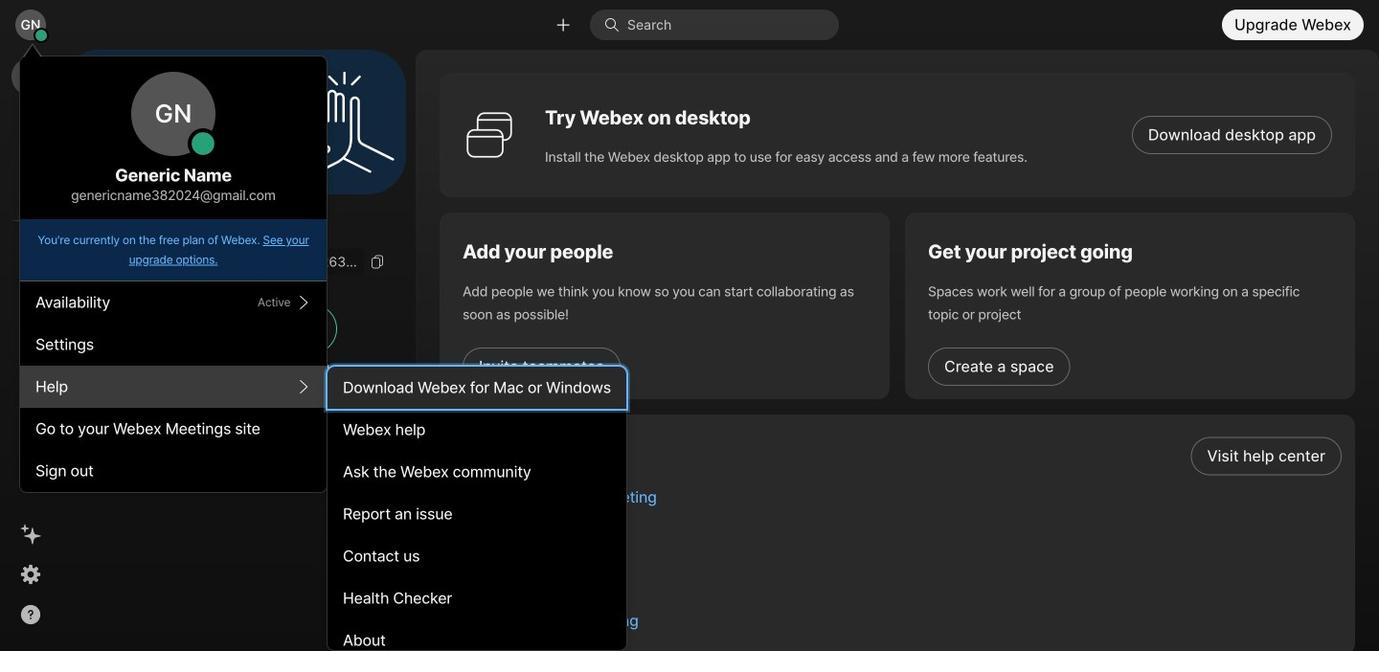 Task type: describe. For each thing, give the bounding box(es) containing it.
set status menu item
[[20, 282, 327, 324]]

webex help menu item
[[328, 409, 627, 451]]

arrow right_16 image inside "help" menu item
[[296, 379, 311, 395]]

about menu item
[[328, 620, 627, 652]]

arrow right_16 image inside set status menu item
[[296, 295, 311, 310]]

help menu item
[[20, 366, 327, 408]]

1 list item from the top
[[449, 436, 1356, 477]]

two hands high fiving image
[[287, 65, 402, 180]]

profile settings menu menu bar
[[20, 282, 628, 652]]

report an issue menu item
[[328, 494, 627, 536]]



Task type: vqa. For each thing, say whether or not it's contained in the screenshot.
"Devices" tab
no



Task type: locate. For each thing, give the bounding box(es) containing it.
navigation
[[0, 50, 61, 652]]

health checker menu item
[[328, 578, 627, 620]]

go to your webex meetings site menu item
[[20, 408, 327, 450]]

arrow right_16 image
[[296, 295, 311, 310], [296, 379, 311, 395]]

webex tab list
[[11, 57, 50, 264]]

1 vertical spatial arrow right_16 image
[[296, 379, 311, 395]]

ask the webex community menu item
[[328, 451, 627, 494]]

0 vertical spatial arrow right_16 image
[[296, 295, 311, 310]]

4 list item from the top
[[449, 560, 1356, 601]]

2 arrow right_16 image from the top
[[296, 379, 311, 395]]

5 list item from the top
[[449, 601, 1356, 642]]

settings menu item
[[20, 324, 327, 366]]

1 arrow right_16 image from the top
[[296, 295, 311, 310]]

None text field
[[77, 248, 364, 275]]

sign out menu item
[[20, 450, 327, 493]]

contact us menu item
[[328, 536, 627, 578]]

list item
[[449, 436, 1356, 477], [449, 477, 1356, 518], [449, 518, 1356, 560], [449, 560, 1356, 601], [449, 601, 1356, 642]]

2 list item from the top
[[449, 477, 1356, 518]]

3 list item from the top
[[449, 518, 1356, 560]]

help menu
[[328, 367, 627, 652]]



